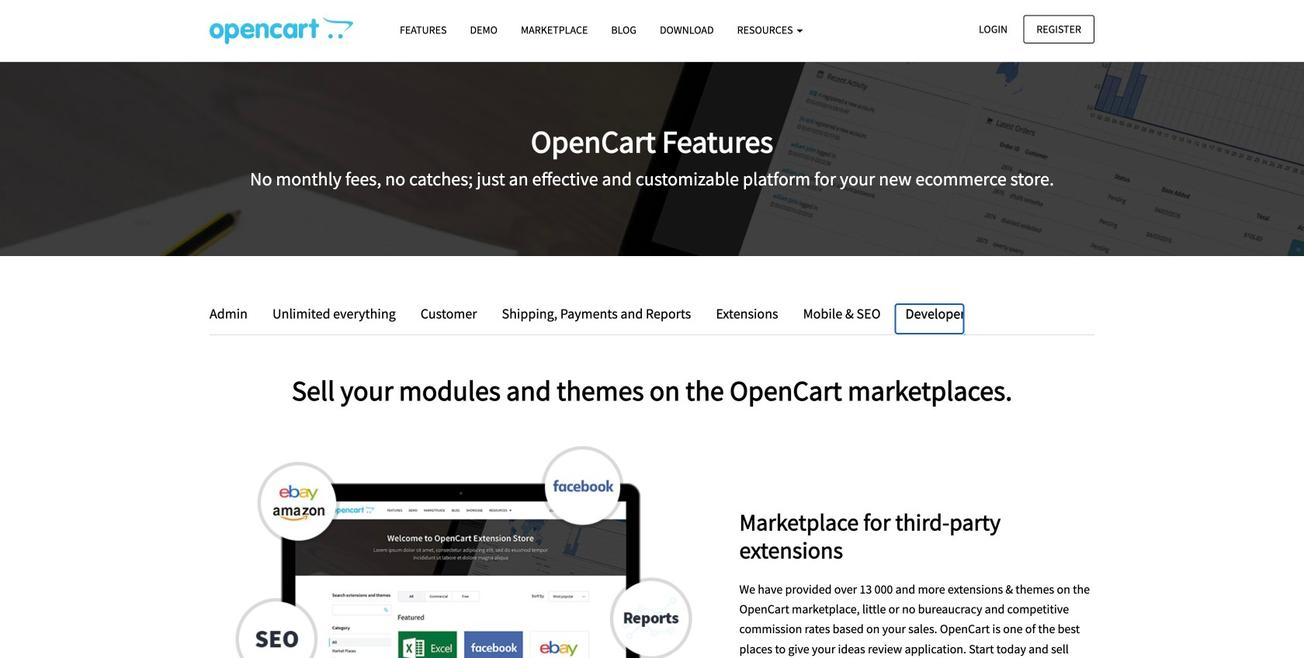 Task type: vqa. For each thing, say whether or not it's contained in the screenshot.
Refresh Icon
no



Task type: locate. For each thing, give the bounding box(es) containing it.
marketplace for third-party extensions image
[[210, 446, 716, 658]]



Task type: describe. For each thing, give the bounding box(es) containing it.
opencart - features image
[[210, 16, 353, 44]]



